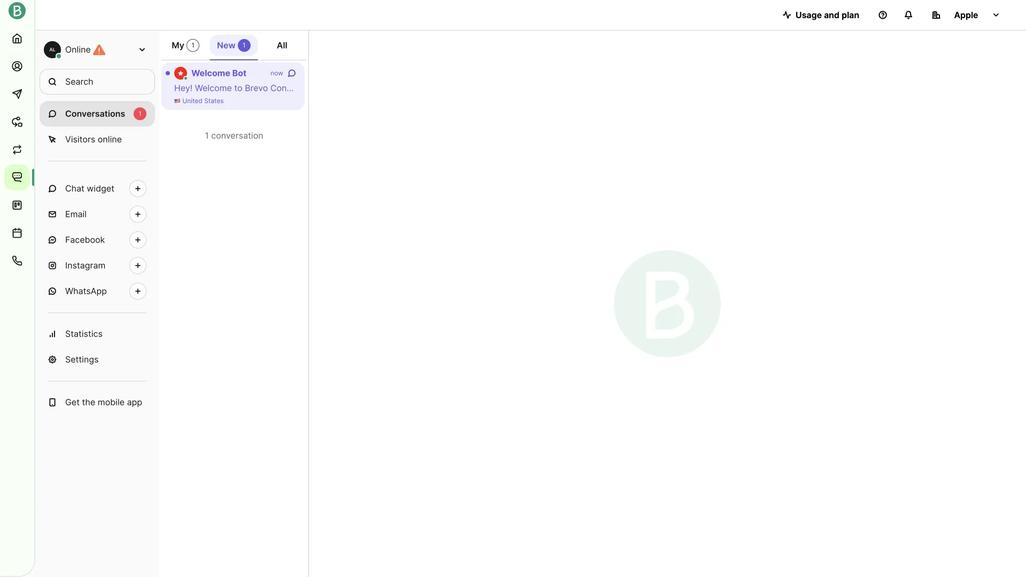 Task type: describe. For each thing, give the bounding box(es) containing it.
plan
[[842, 10, 860, 20]]

search
[[65, 76, 93, 87]]

whatsapp link
[[40, 279, 155, 304]]

chat widget
[[65, 183, 114, 194]]

conversations.
[[271, 83, 331, 93]]

conversations
[[65, 109, 125, 119]]

new
[[217, 40, 236, 51]]

hey!
[[174, 83, 193, 93]]

enable
[[752, 83, 780, 93]]

mobile
[[98, 397, 125, 408]]

reply.
[[639, 83, 661, 93]]

0 horizontal spatial conversation
[[211, 130, 263, 141]]

step?
[[728, 83, 750, 93]]

next
[[708, 83, 726, 93]]

usage and plan button
[[775, 4, 868, 26]]

bot
[[232, 68, 247, 78]]

you
[[478, 83, 492, 93]]

get the mobile app link
[[40, 390, 155, 415]]

settings link
[[40, 347, 155, 373]]

email link
[[40, 202, 155, 227]]

1 right the conversations
[[139, 110, 142, 118]]

usage and plan
[[796, 10, 860, 20]]

brevo
[[245, 83, 268, 93]]

0 horizontal spatial the
[[82, 397, 95, 408]]

united
[[183, 97, 203, 105]]

hey! welcome to brevo conversations. this is a sample conversation to let you discover our interface – feel free to reply.  what's the next step? enable the chat widget, facebook or instagram to talk with your clie 🇺🇸 united states
[[174, 83, 1027, 105]]

whatsapp
[[65, 286, 107, 296]]

1 to from the left
[[234, 83, 243, 93]]

4 to from the left
[[946, 83, 954, 93]]

2 horizontal spatial the
[[782, 83, 795, 93]]

discover
[[495, 83, 529, 93]]

1 right my
[[192, 41, 195, 49]]

statistics
[[65, 329, 103, 339]]

online
[[98, 134, 122, 145]]

what's
[[663, 83, 690, 93]]

now
[[271, 69, 283, 77]]

welcome inside hey! welcome to brevo conversations. this is a sample conversation to let you discover our interface – feel free to reply.  what's the next step? enable the chat widget, facebook or instagram to talk with your clie 🇺🇸 united states
[[195, 83, 232, 93]]

🇺🇸
[[174, 97, 181, 105]]

talk
[[956, 83, 971, 93]]

visitors online link
[[40, 127, 155, 152]]

widget,
[[818, 83, 848, 93]]

instagram inside hey! welcome to brevo conversations. this is a sample conversation to let you discover our interface – feel free to reply.  what's the next step? enable the chat widget, facebook or instagram to talk with your clie 🇺🇸 united states
[[903, 83, 944, 93]]

app
[[127, 397, 142, 408]]

visitors online
[[65, 134, 122, 145]]

this
[[333, 83, 350, 93]]

search link
[[40, 69, 155, 95]]

visitors
[[65, 134, 95, 145]]

statistics link
[[40, 321, 155, 347]]

our
[[531, 83, 545, 93]]



Task type: locate. For each thing, give the bounding box(es) containing it.
email
[[65, 209, 87, 219]]

3 to from the left
[[628, 83, 636, 93]]

1 vertical spatial instagram
[[65, 260, 106, 271]]

0 vertical spatial instagram
[[903, 83, 944, 93]]

conversation inside hey! welcome to brevo conversations. this is a sample conversation to let you discover our interface – feel free to reply.  what's the next step? enable the chat widget, facebook or instagram to talk with your clie 🇺🇸 united states
[[400, 83, 452, 93]]

1 horizontal spatial the
[[692, 83, 706, 93]]

facebook
[[850, 83, 890, 93], [65, 235, 105, 245]]

instagram right or
[[903, 83, 944, 93]]

0 vertical spatial welcome
[[191, 68, 230, 78]]

facebook down email
[[65, 235, 105, 245]]

conversation right sample
[[400, 83, 452, 93]]

0 vertical spatial facebook
[[850, 83, 890, 93]]

facebook left or
[[850, 83, 890, 93]]

apple
[[955, 10, 979, 20]]

0 horizontal spatial facebook
[[65, 235, 105, 245]]

the
[[692, 83, 706, 93], [782, 83, 795, 93], [82, 397, 95, 408]]

widget
[[87, 183, 114, 194]]

a
[[362, 83, 366, 93]]

online
[[65, 44, 91, 55]]

get the mobile app
[[65, 397, 142, 408]]

all
[[277, 40, 288, 51]]

instagram up whatsapp
[[65, 260, 106, 271]]

facebook inside hey! welcome to brevo conversations. this is a sample conversation to let you discover our interface – feel free to reply.  what's the next step? enable the chat widget, facebook or instagram to talk with your clie 🇺🇸 united states
[[850, 83, 890, 93]]

welcome
[[191, 68, 230, 78], [195, 83, 232, 93]]

instagram
[[903, 83, 944, 93], [65, 260, 106, 271]]

conversation
[[400, 83, 452, 93], [211, 130, 263, 141]]

1 vertical spatial welcome
[[195, 83, 232, 93]]

your
[[993, 83, 1011, 93]]

the left next
[[692, 83, 706, 93]]

to down bot
[[234, 83, 243, 93]]

welcome bot
[[191, 68, 247, 78]]

my
[[172, 40, 184, 51]]

conversation down states
[[211, 130, 263, 141]]

apple button
[[924, 4, 1009, 26]]

settings
[[65, 354, 99, 365]]

al
[[49, 47, 55, 52]]

clie
[[1013, 83, 1027, 93]]

the left chat
[[782, 83, 795, 93]]

to
[[234, 83, 243, 93], [455, 83, 463, 93], [628, 83, 636, 93], [946, 83, 954, 93]]

or
[[892, 83, 901, 93]]

feel
[[592, 83, 607, 93]]

0 vertical spatial conversation
[[400, 83, 452, 93]]

–
[[586, 83, 590, 93]]

interface
[[547, 83, 583, 93]]

chat
[[798, 83, 816, 93]]

1 horizontal spatial instagram
[[903, 83, 944, 93]]

sample
[[369, 83, 398, 93]]

to right free
[[628, 83, 636, 93]]

chat widget link
[[40, 176, 155, 202]]

facebook link
[[40, 227, 155, 253]]

1
[[192, 41, 195, 49], [243, 41, 246, 49], [139, 110, 142, 118], [205, 130, 209, 141]]

all link
[[258, 35, 306, 60]]

0 horizontal spatial instagram
[[65, 260, 106, 271]]

1 horizontal spatial conversation
[[400, 83, 452, 93]]

usage
[[796, 10, 822, 20]]

1 conversation
[[205, 130, 263, 141]]

is
[[353, 83, 359, 93]]

1 vertical spatial facebook
[[65, 235, 105, 245]]

chat
[[65, 183, 84, 194]]

1 horizontal spatial facebook
[[850, 83, 890, 93]]

1 vertical spatial conversation
[[211, 130, 263, 141]]

2 to from the left
[[455, 83, 463, 93]]

1 right new
[[243, 41, 246, 49]]

1 down states
[[205, 130, 209, 141]]

the right get
[[82, 397, 95, 408]]

to left let
[[455, 83, 463, 93]]

let
[[465, 83, 475, 93]]

with
[[974, 83, 991, 93]]

to left talk
[[946, 83, 954, 93]]

instagram link
[[40, 253, 155, 279]]

get
[[65, 397, 80, 408]]

free
[[610, 83, 626, 93]]

and
[[824, 10, 840, 20]]

states
[[204, 97, 224, 105]]



Task type: vqa. For each thing, say whether or not it's contained in the screenshot.
you
yes



